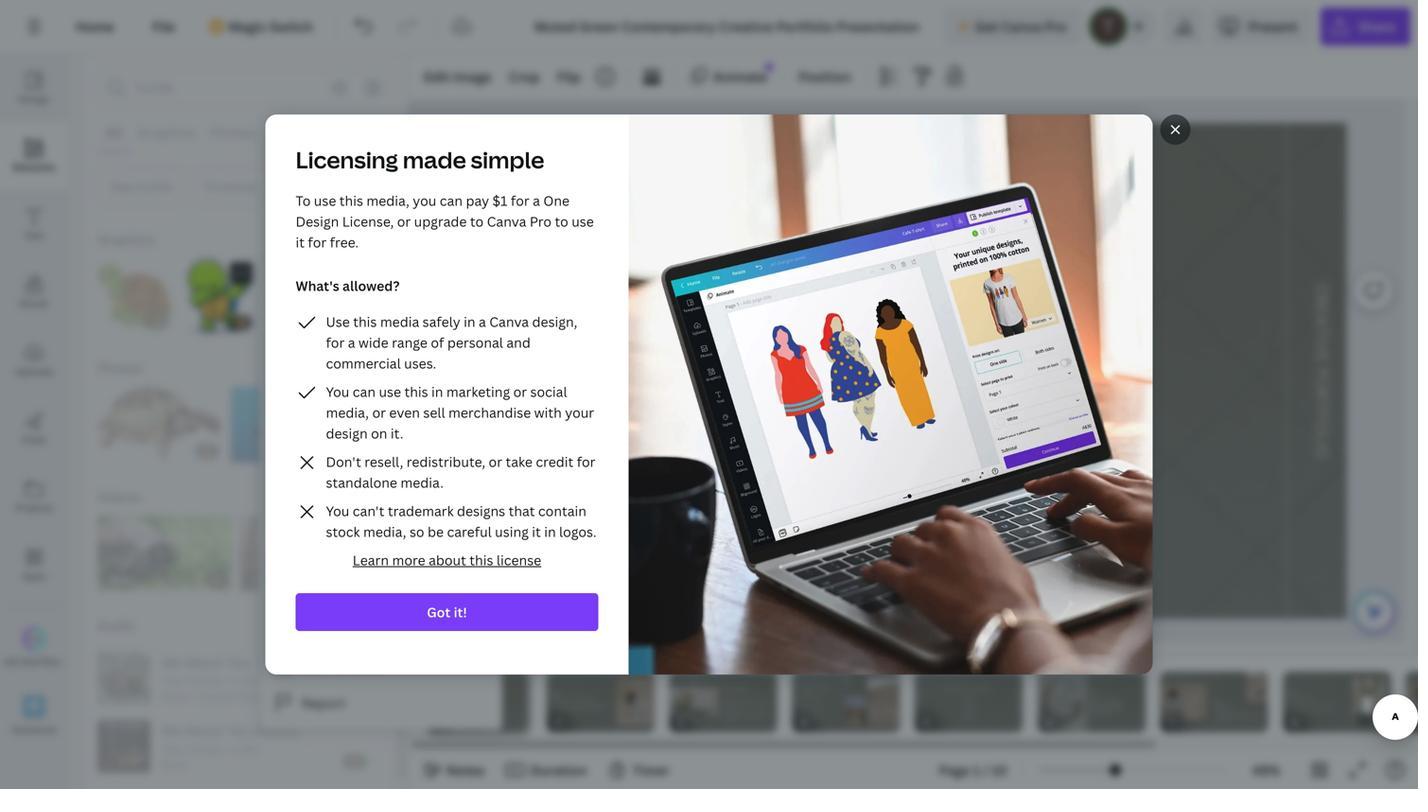 Task type: vqa. For each thing, say whether or not it's contained in the screenshot.
Forgot password? LINK
no



Task type: describe. For each thing, give the bounding box(es) containing it.
using
[[495, 523, 529, 541]]

voiceover button
[[0, 682, 68, 750]]

what's
[[296, 277, 339, 295]]

catalyst labs's stuff button
[[306, 373, 417, 389]]

1 vertical spatial photos
[[97, 359, 143, 377]]

or inside the to use this media, you can pay $1 for a one design license, or upgrade to canva pro to use it for free.
[[397, 212, 411, 230]]

you can use this in marketing or social media, or even sell merchandise with your design on it.
[[326, 383, 594, 442]]

media, inside you can use this in marketing or social media, or even sell merchandise with your design on it.
[[326, 404, 369, 421]]

1 r from the top
[[1312, 295, 1332, 305]]

see all for photos
[[342, 361, 378, 377]]

duration button
[[500, 755, 595, 785]]

1 e from the top
[[1312, 305, 1332, 315]]

ai
[[81, 655, 91, 668]]

me for me about you (mono)
[[162, 721, 181, 739]]

page 1 image
[[424, 672, 532, 732]]

simple
[[471, 144, 544, 175]]

turtle watercolor illustration image
[[264, 258, 340, 334]]

see all button for photos
[[340, 349, 380, 387]]

standalone
[[326, 474, 397, 492]]

remove watermarks button
[[869, 279, 983, 293]]

see more like this
[[302, 618, 413, 636]]

c r e a t i v e p o r t f o l i o
[[1312, 283, 1332, 459]]

see all for audio
[[342, 618, 378, 634]]

about for me about you (mono)
[[185, 721, 224, 739]]

see all button for videos
[[340, 478, 380, 516]]

cute turtle dabbing cartoon vector illustration link
[[275, 284, 442, 353]]

in for safely
[[464, 313, 476, 331]]

for left one
[[511, 192, 530, 210]]

you can't trademark designs that contain stock media, so be careful using it in logos.
[[326, 502, 597, 541]]

page 1 / 10 button
[[931, 755, 1015, 785]]

report button
[[260, 684, 502, 722]]

to use this media, you can pay $1 for a one design license, or upgrade to canva pro to use it for free.
[[296, 192, 594, 251]]

sea turtle
[[110, 177, 172, 195]]

with
[[534, 404, 562, 421]]

apps
[[22, 570, 46, 582]]

that
[[509, 502, 535, 520]]

rock for me about you
[[162, 689, 188, 705]]

see all button for audio
[[340, 606, 380, 644]]

it inside you can't trademark designs that contain stock media, so be careful using it in logos.
[[532, 523, 541, 541]]

0 horizontal spatial cute turtle dabbing cartoon vector illustration image
[[181, 258, 256, 334]]

watermarks
[[918, 279, 978, 293]]

contain
[[538, 502, 587, 520]]

text
[[24, 229, 44, 242]]

a up v
[[1312, 315, 1332, 326]]

green sea turtle image
[[231, 387, 348, 463]]

see for photos
[[342, 361, 362, 377]]

pro inside button
[[1045, 18, 1067, 35]]

even
[[389, 404, 420, 421]]

you
[[413, 192, 436, 210]]

get
[[975, 18, 998, 35]]

1 i from the top
[[1312, 337, 1332, 341]]

one-
[[275, 416, 307, 434]]

get canva pro
[[975, 18, 1067, 35]]

draw button
[[0, 395, 68, 463]]

3 o from the top
[[1312, 446, 1332, 459]]

brand
[[20, 297, 48, 310]]

on
[[371, 424, 387, 442]]

what's allowed?
[[296, 277, 400, 295]]

get canva pro button
[[944, 8, 1082, 45]]

and
[[22, 655, 40, 668]]

seahorse
[[288, 177, 347, 195]]

in for this
[[431, 383, 443, 401]]

you inside you can't trademark designs that contain stock media, so be careful using it in logos.
[[326, 502, 349, 520]]

logos.
[[559, 523, 597, 541]]

main menu bar
[[0, 0, 1418, 54]]

• for me about you
[[225, 673, 230, 689]]

this inside use this media safely in a canva design, for a wide range of personal and commercial uses.
[[353, 313, 377, 331]]

elements button
[[0, 122, 68, 190]]

text button
[[0, 190, 68, 258]]

add to folder
[[302, 656, 386, 674]]

tortoise
[[331, 478, 374, 494]]

turtle
[[319, 284, 368, 307]]

19.0s
[[107, 572, 133, 587]]

or left social
[[513, 383, 527, 401]]

learn
[[353, 551, 389, 569]]

this for learn more about this license
[[470, 551, 493, 569]]

see all for videos
[[342, 490, 378, 505]]

sell
[[423, 404, 445, 421]]

duration
[[530, 761, 587, 779]]

2 o from the top
[[1312, 420, 1332, 433]]

see for videos
[[342, 490, 362, 505]]

see for graphics
[[342, 232, 362, 248]]

for inside use this media safely in a canva design, for a wide range of personal and commercial uses.
[[326, 334, 345, 351]]

cartoon
[[275, 307, 343, 330]]

it inside the to use this media, you can pay $1 for a one design license, or upgrade to canva pro to use it for free.
[[296, 233, 305, 251]]

sea
[[110, 177, 133, 195]]

design,
[[532, 313, 578, 331]]

see all for graphics
[[342, 232, 378, 248]]

this for see more like this
[[390, 618, 413, 636]]

brand button
[[0, 258, 68, 326]]

the for me about you
[[162, 673, 182, 689]]

got
[[427, 603, 451, 621]]

about
[[429, 551, 466, 569]]

careful
[[447, 523, 492, 541]]

this inside the to use this media, you can pay $1 for a one design license, or upgrade to canva pro to use it for free.
[[339, 192, 363, 210]]

for inside don't resell, redistribute, or take credit for standalone media.
[[577, 453, 596, 471]]

1 vertical spatial graphics button
[[96, 220, 157, 258]]

f
[[1312, 410, 1332, 420]]

page 1 / 10
[[939, 761, 1008, 779]]

media
[[380, 313, 419, 331]]

switch
[[269, 18, 313, 35]]

rock right classic at bottom
[[239, 689, 265, 705]]

range
[[392, 334, 428, 351]]

the turtles • 1:00 rock
[[162, 741, 258, 773]]

stuff
[[391, 373, 417, 389]]

all for videos
[[365, 490, 378, 505]]

show
[[275, 539, 305, 554]]

remove
[[875, 279, 916, 293]]

voiceover
[[11, 723, 57, 736]]

wide
[[359, 334, 389, 351]]

license,
[[342, 212, 394, 230]]

wilson
[[751, 322, 1059, 426]]

so
[[410, 523, 424, 541]]

stock
[[326, 523, 360, 541]]

0 vertical spatial photos
[[210, 123, 255, 141]]

you inside you can use this in marketing or social media, or even sell merchandise with your design on it.
[[326, 383, 349, 401]]

1:00 for me about you (mono)
[[233, 741, 258, 757]]

media.
[[401, 474, 444, 492]]

use inside you can use this in marketing or social media, or even sell merchandise with your design on it.
[[379, 383, 401, 401]]

Page title text field
[[446, 713, 453, 732]]

flip
[[557, 68, 581, 86]]

see for audio
[[342, 618, 362, 634]]

star button
[[260, 571, 502, 608]]

hide image
[[408, 376, 420, 467]]

Design title text field
[[519, 8, 936, 45]]

1:00 for me about you
[[233, 673, 258, 689]]

turtles for me about you
[[185, 673, 223, 689]]

1 horizontal spatial to
[[470, 212, 484, 230]]

your
[[565, 404, 594, 421]]

0 horizontal spatial photos button
[[96, 349, 145, 387]]

notes button
[[416, 755, 492, 785]]

report
[[302, 694, 346, 712]]

design button
[[0, 54, 68, 122]]

canva inside use this media safely in a canva design, for a wide range of personal and commercial uses.
[[489, 313, 529, 331]]

flip button
[[549, 61, 588, 92]]

10
[[992, 761, 1008, 779]]

canva assistant image
[[1363, 601, 1386, 623]]

see all button for graphics
[[340, 220, 380, 258]]

2 i from the top
[[1312, 441, 1332, 446]]

uploads button
[[0, 326, 68, 395]]

about for me about you
[[185, 653, 224, 671]]

timer
[[633, 761, 670, 779]]

l
[[1312, 433, 1332, 441]]

all for photos
[[365, 361, 378, 377]]

a inside the to use this media, you can pay $1 for a one design license, or upgrade to canva pro to use it for free.
[[533, 192, 540, 210]]

page
[[939, 761, 970, 779]]



Task type: locate. For each thing, give the bounding box(es) containing it.
e down the c
[[1312, 305, 1332, 315]]

0 vertical spatial photos button
[[202, 114, 263, 150]]

1 toggle play audio track preview image from the top
[[97, 652, 150, 705]]

rock down the me about you (mono)
[[162, 757, 188, 773]]

1 vertical spatial it
[[532, 523, 541, 541]]

0 horizontal spatial in
[[431, 383, 443, 401]]

0 vertical spatial can
[[440, 192, 463, 210]]

photos button down turtle cartoon clipart vector illustration image
[[96, 349, 145, 387]]

2 vertical spatial canva
[[489, 313, 529, 331]]

about
[[185, 653, 224, 671], [185, 721, 224, 739]]

the down the me about you
[[162, 673, 182, 689]]

design down to
[[296, 212, 339, 230]]

view
[[306, 354, 331, 370]]

dabbing button
[[387, 475, 443, 498]]

1 horizontal spatial in
[[464, 313, 476, 331]]

2 vertical spatial in
[[544, 523, 556, 541]]

0 vertical spatial 1:00
[[233, 673, 258, 689]]

the inside the turtles • 1:00 rock • classic rock
[[162, 673, 182, 689]]

group
[[97, 258, 173, 334], [181, 258, 256, 334], [264, 258, 340, 334], [97, 387, 223, 463], [231, 387, 348, 463]]

add
[[302, 656, 328, 674]]

me up the turtles • 1:00 rock • classic rock
[[162, 653, 181, 671]]

safely
[[423, 313, 461, 331]]

the down the me about you (mono)
[[162, 741, 182, 757]]

catalyst down 'view'
[[306, 373, 351, 389]]

trademark
[[388, 502, 454, 520]]

can up upgrade
[[440, 192, 463, 210]]

2 see all from the top
[[342, 361, 378, 377]]

o down p
[[1312, 420, 1332, 433]]

or inside don't resell, redistribute, or take credit for standalone media.
[[489, 453, 502, 471]]

1 vertical spatial the
[[162, 741, 182, 757]]

me up the turtles • 1:00 rock
[[162, 721, 181, 739]]

1 t from the top
[[1312, 326, 1332, 337]]

olivia
[[777, 246, 1033, 350]]

in
[[464, 313, 476, 331], [431, 383, 443, 401], [544, 523, 556, 541]]

1 horizontal spatial $1
[[492, 192, 508, 210]]

you up the turtles • 1:00 rock • classic rock
[[227, 653, 250, 671]]

use this media safely in a canva design, for a wide range of personal and commercial uses.
[[326, 313, 578, 372]]

design inside button
[[18, 93, 50, 105]]

view more by catalyst labs button
[[306, 354, 456, 370]]

1:00 inside the turtles • 1:00 rock • classic rock
[[233, 673, 258, 689]]

turtles down the me about you (mono)
[[185, 741, 223, 757]]

magic
[[228, 18, 266, 35]]

1 vertical spatial design
[[296, 212, 339, 230]]

it down to
[[296, 233, 305, 251]]

media, inside the to use this media, you can pay $1 for a one design license, or upgrade to canva pro to use it for free.
[[366, 192, 410, 210]]

r up f
[[1312, 390, 1332, 400]]

• for me about you (mono)
[[225, 741, 230, 757]]

can down commercial
[[353, 383, 376, 401]]

0 vertical spatial media,
[[366, 192, 410, 210]]

it right using
[[532, 523, 541, 541]]

$1 inside the to use this media, you can pay $1 for a one design license, or upgrade to canva pro to use it for free.
[[492, 192, 508, 210]]

don't resell, redistribute, or take credit for standalone media.
[[326, 453, 596, 492]]

• inside the turtles • 1:00 rock
[[225, 741, 230, 757]]

in up personal
[[464, 313, 476, 331]]

a
[[533, 192, 540, 210], [479, 313, 486, 331], [1312, 315, 1332, 326], [348, 334, 355, 351]]

for
[[511, 192, 530, 210], [308, 233, 327, 251], [326, 334, 345, 351], [377, 416, 396, 434], [577, 453, 596, 471]]

graphics button down sea in the top left of the page
[[96, 220, 157, 258]]

me
[[162, 653, 181, 671], [162, 721, 181, 739]]

tortoise button
[[192, 167, 268, 205]]

0 vertical spatial toggle play audio track preview image
[[97, 652, 150, 705]]

of
[[431, 334, 444, 351]]

graphics
[[137, 123, 195, 141], [97, 230, 155, 248]]

rock for me about you (mono)
[[162, 757, 188, 773]]

one
[[543, 192, 570, 210]]

more for by
[[334, 354, 363, 370]]

2 vertical spatial •
[[225, 741, 230, 757]]

all button
[[97, 114, 130, 150]]

1 vertical spatial media,
[[326, 404, 369, 421]]

to down one
[[555, 212, 568, 230]]

catalyst
[[382, 354, 427, 370], [306, 373, 351, 389]]

$1 right pay at the left of page
[[492, 192, 508, 210]]

1 about from the top
[[185, 653, 224, 671]]

$1 right on
[[399, 416, 414, 434]]

the inside the turtles • 1:00 rock
[[162, 741, 182, 757]]

rock
[[162, 689, 188, 705], [239, 689, 265, 705], [162, 757, 188, 773]]

turtle
[[136, 177, 172, 195]]

rock inside the turtles • 1:00 rock
[[162, 757, 188, 773]]

0 vertical spatial $1
[[492, 192, 508, 210]]

can
[[440, 192, 463, 210], [353, 383, 376, 401]]

a left one
[[533, 192, 540, 210]]

• up classic at bottom
[[225, 673, 230, 689]]

1 vertical spatial toggle play audio track preview image
[[97, 720, 150, 773]]

show all keywords
[[275, 539, 376, 554]]

free.
[[330, 233, 359, 251]]

0 horizontal spatial $1
[[399, 416, 414, 434]]

2 turtles from the top
[[185, 741, 223, 757]]

design up elements button
[[18, 93, 50, 105]]

0 horizontal spatial photos
[[97, 359, 143, 377]]

hand drawn fireworks image
[[884, 173, 929, 218]]

illustration
[[275, 330, 368, 353]]

in inside you can't trademark designs that contain stock media, so be careful using it in logos.
[[544, 523, 556, 541]]

1 vertical spatial $1
[[399, 416, 414, 434]]

see left by
[[342, 361, 362, 377]]

1 horizontal spatial photos
[[210, 123, 255, 141]]

2 about from the top
[[185, 721, 224, 739]]

uploads
[[15, 365, 53, 378]]

more inside the view more by catalyst labs catalyst labs's stuff
[[334, 354, 363, 370]]

graphics button right all
[[130, 114, 202, 150]]

catalyst up stuff
[[382, 354, 427, 370]]

it!
[[454, 603, 467, 621]]

t up v
[[1312, 326, 1332, 337]]

made
[[403, 144, 466, 175]]

i
[[1312, 337, 1332, 341], [1312, 441, 1332, 446]]

tortoise
[[204, 177, 256, 195]]

1 horizontal spatial can
[[440, 192, 463, 210]]

or
[[397, 212, 411, 230], [513, 383, 527, 401], [372, 404, 386, 421], [489, 453, 502, 471]]

projects
[[15, 501, 53, 514]]

draw
[[22, 433, 46, 446]]

for down use
[[326, 334, 345, 351]]

1 me from the top
[[162, 653, 181, 671]]

pro inside the to use this media, you can pay $1 for a one design license, or upgrade to canva pro to use it for free.
[[530, 212, 552, 230]]

1 vertical spatial catalyst
[[306, 373, 351, 389]]

you left '(mono)'
[[227, 721, 250, 739]]

hide pages image
[[868, 643, 959, 658]]

see inside button
[[302, 618, 325, 636]]

2 vertical spatial more
[[328, 618, 362, 636]]

1 vertical spatial 1:00
[[233, 741, 258, 757]]

0 horizontal spatial to
[[331, 656, 345, 674]]

the for me about you (mono)
[[162, 741, 182, 757]]

media, inside you can't trademark designs that contain stock media, so be careful using it in logos.
[[363, 523, 406, 541]]

0 vertical spatial design
[[18, 93, 50, 105]]

toggle play audio track preview image for me about you (mono)
[[97, 720, 150, 773]]

0 horizontal spatial can
[[353, 383, 376, 401]]

Search elements search field
[[135, 70, 321, 106]]

1 vertical spatial more
[[392, 551, 425, 569]]

1 vertical spatial pro
[[530, 212, 552, 230]]

rock, classic rock, 60 seconds element
[[162, 673, 265, 705]]

audio button
[[96, 606, 137, 644]]

1 the from the top
[[162, 673, 182, 689]]

me for me about you
[[162, 653, 181, 671]]

or up on
[[372, 404, 386, 421]]

0 vertical spatial about
[[185, 653, 224, 671]]

pro
[[1045, 18, 1067, 35], [530, 212, 552, 230]]

in down contain
[[544, 523, 556, 541]]

1:00 up classic at bottom
[[233, 673, 258, 689]]

see for star
[[302, 618, 325, 636]]

photos button down 'search elements' search box
[[202, 114, 263, 150]]

2 1:00 from the top
[[233, 741, 258, 757]]

creative portfolio
[[488, 284, 509, 460]]

2 e from the top
[[1312, 352, 1332, 363]]

0 vertical spatial i
[[1312, 337, 1332, 341]]

turtles
[[185, 673, 223, 689], [185, 741, 223, 757]]

• left classic at bottom
[[191, 689, 195, 705]]

dabbing
[[373, 284, 442, 307]]

this up license,
[[339, 192, 363, 210]]

turtle cartoon clipart vector illustration image
[[97, 258, 173, 334]]

can inside the to use this media, you can pay $1 for a one design license, or upgrade to canva pro to use it for free.
[[440, 192, 463, 210]]

turtles inside the turtles • 1:00 rock
[[185, 741, 223, 757]]

turtle image
[[97, 387, 223, 463]]

timer button
[[602, 755, 677, 785]]

tortoise button
[[325, 475, 380, 498]]

resume
[[42, 655, 79, 668]]

you
[[326, 383, 349, 401], [326, 502, 349, 520], [227, 653, 250, 671], [227, 721, 250, 739]]

graphics down sea in the top left of the page
[[97, 230, 155, 248]]

e
[[1312, 305, 1332, 315], [1312, 352, 1332, 363]]

the turtles • 1:00 rock • classic rock
[[162, 673, 265, 705]]

this down careful
[[470, 551, 493, 569]]

to right add
[[331, 656, 345, 674]]

i up p
[[1312, 337, 1332, 341]]

1:00 inside the turtles • 1:00 rock
[[233, 741, 258, 757]]

got it!
[[427, 603, 467, 621]]

like
[[365, 618, 386, 636]]

0 vertical spatial graphics
[[137, 123, 195, 141]]

o up f
[[1312, 377, 1332, 390]]

graphics button
[[130, 114, 202, 150], [96, 220, 157, 258]]

rock, 60 seconds element
[[162, 741, 258, 773]]

sea turtle icon. sea turtle symbol. turtle sign. image
[[347, 258, 423, 334]]

2 r from the top
[[1312, 390, 1332, 400]]

videos button
[[96, 478, 143, 516]]

18.0s
[[249, 572, 275, 587]]

see down license,
[[342, 232, 362, 248]]

•
[[225, 673, 230, 689], [191, 689, 195, 705], [225, 741, 230, 757]]

photos button
[[202, 114, 263, 150], [96, 349, 145, 387]]

for left free.
[[308, 233, 327, 251]]

media, down catalyst labs's stuff button
[[326, 404, 369, 421]]

0 vertical spatial graphics button
[[130, 114, 202, 150]]

see left the like
[[342, 618, 362, 634]]

toggle play audio track preview image for me about you
[[97, 652, 150, 705]]

t up "l" at right
[[1312, 400, 1332, 410]]

one-design use for $1
[[275, 416, 414, 434]]

elements
[[13, 161, 56, 174]]

1 vertical spatial r
[[1312, 390, 1332, 400]]

more down so
[[392, 551, 425, 569]]

in inside use this media safely in a canva design, for a wide range of personal and commercial uses.
[[464, 313, 476, 331]]

1 vertical spatial graphics
[[97, 230, 155, 248]]

19.0s group
[[97, 516, 232, 591]]

can inside you can use this in marketing or social media, or even sell merchandise with your design on it.
[[353, 383, 376, 401]]

in inside you can use this in marketing or social media, or even sell merchandise with your design on it.
[[431, 383, 443, 401]]

apps button
[[0, 531, 68, 599]]

0 vertical spatial it
[[296, 233, 305, 251]]

0 vertical spatial catalyst
[[382, 354, 427, 370]]

1:00 down the me about you (mono)
[[233, 741, 258, 757]]

2 vertical spatial media,
[[363, 523, 406, 541]]

pro down one
[[530, 212, 552, 230]]

use
[[314, 192, 336, 210], [572, 212, 594, 230], [379, 383, 401, 401], [352, 416, 374, 434]]

o down "l" at right
[[1312, 446, 1332, 459]]

4 see all button from the top
[[340, 606, 380, 644]]

photos down 'search elements' search box
[[210, 123, 255, 141]]

rock left classic at bottom
[[162, 689, 188, 705]]

1 vertical spatial me
[[162, 721, 181, 739]]

side panel tab list
[[0, 54, 91, 750]]

job and resume ai button
[[0, 614, 91, 682]]

cute
[[275, 284, 315, 307]]

more for like
[[328, 618, 362, 636]]

to
[[470, 212, 484, 230], [555, 212, 568, 230], [331, 656, 345, 674]]

1:00
[[233, 673, 258, 689], [233, 741, 258, 757]]

1 vertical spatial canva
[[487, 212, 526, 230]]

home
[[76, 18, 114, 35]]

1 horizontal spatial photos button
[[202, 114, 263, 150]]

vector
[[347, 307, 402, 330]]

• down the me about you (mono)
[[225, 741, 230, 757]]

c
[[1312, 283, 1332, 295]]

0 horizontal spatial it
[[296, 233, 305, 251]]

see up the stock
[[342, 490, 362, 505]]

2 vertical spatial o
[[1312, 446, 1332, 459]]

turtles inside the turtles • 1:00 rock • classic rock
[[185, 673, 223, 689]]

2 the from the top
[[162, 741, 182, 757]]

learn more about this license
[[353, 551, 541, 569]]

all inside button
[[308, 539, 321, 554]]

more inside button
[[328, 618, 362, 636]]

1 o from the top
[[1312, 377, 1332, 390]]

v
[[1312, 341, 1332, 352]]

licensing made simple
[[296, 144, 544, 175]]

1 vertical spatial about
[[185, 721, 224, 739]]

canva up and
[[489, 313, 529, 331]]

license
[[497, 551, 541, 569]]

0 horizontal spatial catalyst
[[306, 373, 351, 389]]

in up sell
[[431, 383, 443, 401]]

social
[[530, 383, 567, 401]]

this up even
[[404, 383, 428, 401]]

about up the turtles • 1:00 rock • classic rock
[[185, 653, 224, 671]]

toggle play audio track preview image right ai
[[97, 652, 150, 705]]

design inside the to use this media, you can pay $1 for a one design license, or upgrade to canva pro to use it for free.
[[296, 212, 339, 230]]

0 horizontal spatial design
[[18, 93, 50, 105]]

1 horizontal spatial cute turtle dabbing cartoon vector illustration image
[[822, 272, 991, 470]]

1 vertical spatial photos button
[[96, 349, 145, 387]]

this right the like
[[390, 618, 413, 636]]

this inside you can use this in marketing or social media, or even sell merchandise with your design on it.
[[404, 383, 428, 401]]

more left the like
[[328, 618, 362, 636]]

designs
[[457, 502, 505, 520]]

creative
[[488, 380, 509, 460]]

1 turtles from the top
[[185, 673, 223, 689]]

a left the wide
[[348, 334, 355, 351]]

or left take
[[489, 453, 502, 471]]

3 see all button from the top
[[340, 478, 380, 516]]

0 vertical spatial •
[[225, 673, 230, 689]]

1 see all from the top
[[342, 232, 378, 248]]

2 horizontal spatial to
[[555, 212, 568, 230]]

0 vertical spatial pro
[[1045, 18, 1067, 35]]

job
[[2, 655, 19, 668]]

1 vertical spatial i
[[1312, 441, 1332, 446]]

to inside button
[[331, 656, 345, 674]]

1 horizontal spatial pro
[[1045, 18, 1067, 35]]

i down f
[[1312, 441, 1332, 446]]

turtles down the me about you
[[185, 673, 223, 689]]

you up the stock
[[326, 502, 349, 520]]

to down pay at the left of page
[[470, 212, 484, 230]]

1 vertical spatial o
[[1312, 420, 1332, 433]]

all for audio
[[365, 618, 378, 634]]

0 vertical spatial r
[[1312, 295, 1332, 305]]

this for you can use this in marketing or social media, or even sell merchandise with your design on it.
[[404, 383, 428, 401]]

0 vertical spatial in
[[464, 313, 476, 331]]

1 see all button from the top
[[340, 220, 380, 258]]

18.0s group
[[239, 516, 373, 591]]

0 vertical spatial o
[[1312, 377, 1332, 390]]

more up catalyst labs's stuff button
[[334, 354, 363, 370]]

1 horizontal spatial it
[[532, 523, 541, 541]]

all for graphics
[[365, 232, 378, 248]]

1 vertical spatial t
[[1312, 400, 1332, 410]]

0 vertical spatial t
[[1312, 326, 1332, 337]]

all
[[365, 232, 378, 248], [365, 361, 378, 377], [365, 490, 378, 505], [308, 539, 321, 554], [365, 618, 378, 634]]

canva inside the to use this media, you can pay $1 for a one design license, or upgrade to canva pro to use it for free.
[[487, 212, 526, 230]]

0 vertical spatial the
[[162, 673, 182, 689]]

2 toggle play audio track preview image from the top
[[97, 720, 150, 773]]

about up the turtles • 1:00 rock
[[185, 721, 224, 739]]

1 horizontal spatial catalyst
[[382, 354, 427, 370]]

1 vertical spatial e
[[1312, 352, 1332, 363]]

pro right get
[[1045, 18, 1067, 35]]

r up v
[[1312, 295, 1332, 305]]

design inside you can use this in marketing or social media, or even sell merchandise with your design on it.
[[326, 424, 368, 442]]

2 t from the top
[[1312, 400, 1332, 410]]

0 vertical spatial e
[[1312, 305, 1332, 315]]

photos up turtle image
[[97, 359, 143, 377]]

see up add
[[302, 618, 325, 636]]

0 vertical spatial canva
[[1001, 18, 1041, 35]]

2 see all button from the top
[[340, 349, 380, 387]]

canva inside button
[[1001, 18, 1041, 35]]

a left portfolio
[[479, 313, 486, 331]]

0 vertical spatial turtles
[[185, 673, 223, 689]]

dance button
[[275, 505, 320, 528]]

turtle tortoise image
[[356, 387, 491, 463]]

1 vertical spatial in
[[431, 383, 443, 401]]

see all button
[[340, 220, 380, 258], [340, 349, 380, 387], [340, 478, 380, 516], [340, 606, 380, 644]]

cute turtle dabbing cartoon vector illustration image
[[181, 258, 256, 334], [822, 272, 991, 470]]

toggle play audio track preview image
[[97, 652, 150, 705], [97, 720, 150, 773]]

3 see all from the top
[[342, 490, 378, 505]]

1 vertical spatial turtles
[[185, 741, 223, 757]]

canva down pay at the left of page
[[487, 212, 526, 230]]

media, up license,
[[366, 192, 410, 210]]

or right license,
[[397, 212, 411, 230]]

e up p
[[1312, 352, 1332, 363]]

more for about
[[392, 551, 425, 569]]

notes
[[447, 761, 485, 779]]

0 vertical spatial more
[[334, 354, 363, 370]]

4 see all from the top
[[342, 618, 378, 634]]

2 me from the top
[[162, 721, 181, 739]]

1 vertical spatial •
[[191, 689, 195, 705]]

turtles for me about you (mono)
[[185, 741, 223, 757]]

/
[[983, 761, 989, 779]]

1 horizontal spatial design
[[296, 212, 339, 230]]

0 horizontal spatial pro
[[530, 212, 552, 230]]

0 vertical spatial me
[[162, 653, 181, 671]]

you up one-design use for $1
[[326, 383, 349, 401]]

more
[[334, 354, 363, 370], [392, 551, 425, 569], [328, 618, 362, 636]]

1 1:00 from the top
[[233, 673, 258, 689]]

canva right get
[[1001, 18, 1041, 35]]

toggle play audio track preview image left the turtles • 1:00 rock
[[97, 720, 150, 773]]

media, down can't
[[363, 523, 406, 541]]

for right credit
[[577, 453, 596, 471]]

graphics right all button at the left top
[[137, 123, 195, 141]]

for left hide image
[[377, 416, 396, 434]]

by
[[366, 354, 379, 370]]

this up the wide
[[353, 313, 377, 331]]

2 horizontal spatial in
[[544, 523, 556, 541]]

1 vertical spatial can
[[353, 383, 376, 401]]

this inside see more like this button
[[390, 618, 413, 636]]



